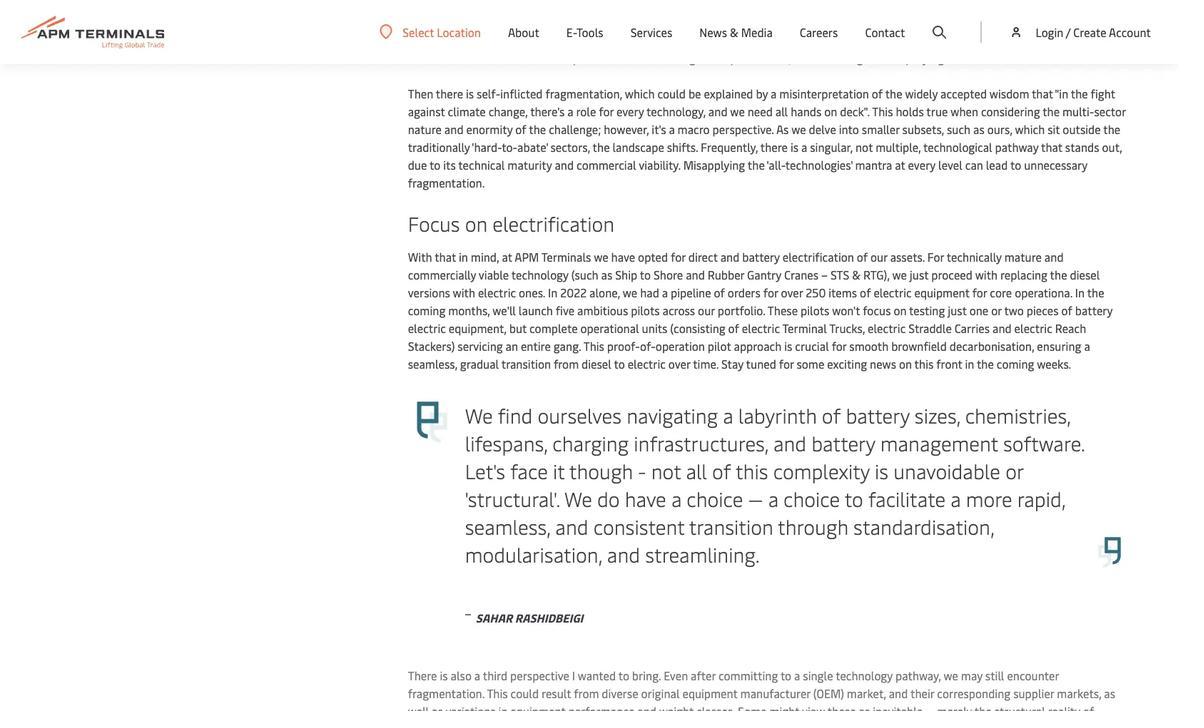 Task type: describe. For each thing, give the bounding box(es) containing it.
stands
[[1065, 139, 1099, 155]]

of down portfolio.
[[728, 320, 739, 336]]

five
[[556, 303, 575, 318]]

in right the front
[[965, 356, 974, 372]]

we up (such
[[594, 249, 608, 265]]

opted
[[638, 249, 668, 265]]

fragmentation. inside then there is self-inflicted fragmentation, which could be explained by a misinterpretation of the widely accepted wisdom that "in the fight against climate change, there's a role for every technology, and we need all hands on deck". this holds true when considering the multi-sector nature and enormity of the challenge; however, it's a macro perspective. as we delve into smaller subsets, such as ours, which sit outside the traditionally 'hard-to-abate' sectors, the landscape shifts. frequently, there is a singular, not multiple, technological pathway that stands out, due to its technical maturity and commercial viability. misapplying the 'all-technologies' mantra at every level can lead to unnecessary fragmentation.
[[408, 175, 485, 191]]

unavoidable
[[894, 457, 1000, 485]]

and right mature
[[1045, 249, 1064, 265]]

an inside with that in mind, at apm terminals we have opted for direct and battery electrification of our assets. for technically mature and commercially viable technology (such as ship to shore and rubber gantry cranes – sts & rtg), we just proceed with replacing the diesel versions with electric ones. in 2022 alone, we had a pipeline of orders for over 250 items of electric equipment for core operationa. in the coming months, we'll launch five ambitious pilots across our portfolio. these pilots won't focus on testing just one or two pieces of battery electric equipment, but complete operational units (consisting of electric terminal trucks, electric straddle carries and electric reach stackers) servicing an entire gang. this proof-of-operation pilot approach is crucial for smooth brownfield decarbonisation, ensuring a seamless, gradual transition from diesel to electric over time. stay tuned for some exciting news on this front in the coming weeks.
[[506, 338, 518, 354]]

accepted
[[941, 86, 987, 101]]

all inside we find ourselves navigating a labyrinth of battery sizes, chemistries, lifespans, charging infrastructures, and battery management software. let's face it though - not all of this complexity is unavoidable or 'structural'. we do have a choice — a choice to facilitate a more rapid, seamless, and consistent transition through standardisation, modularisation, and streamlining.
[[686, 457, 707, 485]]

a left role
[[567, 103, 573, 119]]

this inside our ownership structures further add to the complexity, as we are sometimes sole owners of our assets, while elsewhere we operate in jvs. factor in the sheer volume and variety of stakeholders we engage with, and it quickly becomes evident that reducing each kiloton of co2 equivalent is an endeavour in its own right. this landscape clearly makes it difficult to apply one standard approach across the entire portfolio and we strive to find the sweet spot between local and global optimisation, standardizing and simplifying wherever feasible.
[[627, 32, 648, 48]]

and up pipeline
[[686, 267, 705, 283]]

and up inevitable
[[889, 686, 908, 701]]

seamless, inside with that in mind, at apm terminals we have opted for direct and battery electrification of our assets. for technically mature and commercially viable technology (such as ship to shore and rubber gantry cranes – sts & rtg), we just proceed with replacing the diesel versions with electric ones. in 2022 alone, we had a pipeline of orders for over 250 items of electric equipment for core operationa. in the coming months, we'll launch five ambitious pilots across our portfolio. these pilots won't focus on testing just one or two pieces of battery electric equipment, but complete operational units (consisting of electric terminal trucks, electric straddle carries and electric reach stackers) servicing an entire gang. this proof-of-operation pilot approach is crucial for smooth brownfield decarbonisation, ensuring a seamless, gradual transition from diesel to electric over time. stay tuned for some exciting news on this front in the coming weeks.
[[408, 356, 457, 372]]

tuned
[[746, 356, 776, 372]]

when
[[951, 103, 978, 119]]

the right "in
[[1071, 86, 1088, 101]]

electric up focus
[[874, 285, 912, 300]]

operational
[[581, 320, 639, 336]]

to down proof-
[[614, 356, 625, 372]]

the up abate'
[[529, 121, 546, 137]]

2 vertical spatial equipment
[[510, 704, 566, 711]]

create
[[1073, 24, 1106, 40]]

one inside with that in mind, at apm terminals we have opted for direct and battery electrification of our assets. for technically mature and commercially viable technology (such as ship to shore and rubber gantry cranes – sts & rtg), we just proceed with replacing the diesel versions with electric ones. in 2022 alone, we had a pipeline of orders for over 250 items of electric equipment for core operationa. in the coming months, we'll launch five ambitious pilots across our portfolio. these pilots won't focus on testing just one or two pieces of battery electric equipment, but complete operational units (consisting of electric terminal trucks, electric straddle carries and electric reach stackers) servicing an entire gang. this proof-of-operation pilot approach is crucial for smooth brownfield decarbonisation, ensuring a seamless, gradual transition from diesel to electric over time. stay tuned for some exciting news on this front in the coming weeks.
[[970, 303, 989, 318]]

1 vertical spatial there
[[761, 139, 788, 155]]

might
[[770, 704, 800, 711]]

not inside then there is self-inflicted fragmentation, which could be explained by a misinterpretation of the widely accepted wisdom that "in the fight against climate change, there's a role for every technology, and we need all hands on deck". this holds true when considering the multi-sector nature and enormity of the challenge; however, it's a macro perspective. as we delve into smaller subsets, such as ours, which sit outside the traditionally 'hard-to-abate' sectors, the landscape shifts. frequently, there is a singular, not multiple, technological pathway that stands out, due to its technical maturity and commercial viability. misapplying the 'all-technologies' mantra at every level can lead to unnecessary fragmentation.
[[856, 139, 873, 155]]

kiloton
[[1029, 14, 1065, 30]]

from inside with that in mind, at apm terminals we have opted for direct and battery electrification of our assets. for technically mature and commercially viable technology (such as ship to shore and rubber gantry cranes – sts & rtg), we just proceed with replacing the diesel versions with electric ones. in 2022 alone, we had a pipeline of orders for over 250 items of electric equipment for core operationa. in the coming months, we'll launch five ambitious pilots across our portfolio. these pilots won't focus on testing just one or two pieces of battery electric equipment, but complete operational units (consisting of electric terminal trucks, electric straddle carries and electric reach stackers) servicing an entire gang. this proof-of-operation pilot approach is crucial for smooth brownfield decarbonisation, ensuring a seamless, gradual transition from diesel to electric over time. stay tuned for some exciting news on this front in the coming weeks.
[[554, 356, 579, 372]]

at inside with that in mind, at apm terminals we have opted for direct and battery electrification of our assets. for technically mature and commercially viable technology (such as ship to shore and rubber gantry cranes – sts & rtg), we just proceed with replacing the diesel versions with electric ones. in 2022 alone, we had a pipeline of orders for over 250 items of electric equipment for core operationa. in the coming months, we'll launch five ambitious pilots across our portfolio. these pilots won't focus on testing just one or two pieces of battery electric equipment, but complete operational units (consisting of electric terminal trucks, electric straddle carries and electric reach stackers) servicing an entire gang. this proof-of-operation pilot approach is crucial for smooth brownfield decarbonisation, ensuring a seamless, gradual transition from diesel to electric over time. stay tuned for some exciting news on this front in the coming weeks.
[[502, 249, 512, 265]]

1 vertical spatial over
[[668, 356, 690, 372]]

of up rtg), on the right top
[[857, 249, 868, 265]]

find inside our ownership structures further add to the complexity, as we are sometimes sole owners of our assets, while elsewhere we operate in jvs. factor in the sheer volume and variety of stakeholders we engage with, and it quickly becomes evident that reducing each kiloton of co2 equivalent is an endeavour in its own right. this landscape clearly makes it difficult to apply one standard approach across the entire portfolio and we strive to find the sweet spot between local and global optimisation, standardizing and simplifying wherever feasible.
[[492, 50, 512, 66]]

quickly
[[804, 14, 840, 30]]

the down the endeavour
[[515, 50, 532, 66]]

as inside with that in mind, at apm terminals we have opted for direct and battery electrification of our assets. for technically mature and commercially viable technology (such as ship to shore and rubber gantry cranes – sts & rtg), we just proceed with replacing the diesel versions with electric ones. in 2022 alone, we had a pipeline of orders for over 250 items of electric equipment for core operationa. in the coming months, we'll launch five ambitious pilots across our portfolio. these pilots won't focus on testing just one or two pieces of battery electric equipment, but complete operational units (consisting of electric terminal trucks, electric straddle carries and electric reach stackers) servicing an entire gang. this proof-of-operation pilot approach is crucial for smooth brownfield decarbonisation, ensuring a seamless, gradual transition from diesel to electric over time. stay tuned for some exciting news on this front in the coming weeks.
[[601, 267, 612, 283]]

2022
[[560, 285, 587, 300]]

widely
[[905, 86, 938, 101]]

in left mind,
[[459, 249, 468, 265]]

in up sweet
[[546, 32, 556, 48]]

0 horizontal spatial coming
[[408, 303, 445, 318]]

news & media button
[[700, 0, 773, 64]]

the right operationa.
[[1087, 285, 1104, 300]]

could inside then there is self-inflicted fragmentation, which could be explained by a misinterpretation of the widely accepted wisdom that "in the fight against climate change, there's a role for every technology, and we need all hands on deck". this holds true when considering the multi-sector nature and enormity of the challenge; however, it's a macro perspective. as we delve into smaller subsets, such as ours, which sit outside the traditionally 'hard-to-abate' sectors, the landscape shifts. frequently, there is a singular, not multiple, technological pathway that stands out, due to its technical maturity and commercial viability. misapplying the 'all-technologies' mantra at every level can lead to unnecessary fragmentation.
[[658, 86, 686, 101]]

this inside then there is self-inflicted fragmentation, which could be explained by a misinterpretation of the widely accepted wisdom that "in the fight against climate change, there's a role for every technology, and we need all hands on deck". this holds true when considering the multi-sector nature and enormity of the challenge; however, it's a macro perspective. as we delve into smaller subsets, such as ours, which sit outside the traditionally 'hard-to-abate' sectors, the landscape shifts. frequently, there is a singular, not multiple, technological pathway that stands out, due to its technical maturity and commercial viability. misapplying the 'all-technologies' mantra at every level can lead to unnecessary fragmentation.
[[872, 103, 893, 119]]

contact button
[[865, 0, 905, 64]]

servicing
[[458, 338, 503, 354]]

and down sectors,
[[555, 157, 574, 173]]

the down decarbonisation,
[[977, 356, 994, 372]]

as down market,
[[859, 704, 870, 711]]

technology inside with that in mind, at apm terminals we have opted for direct and battery electrification of our assets. for technically mature and commercially viable technology (such as ship to shore and rubber gantry cranes – sts & rtg), we just proceed with replacing the diesel versions with electric ones. in 2022 alone, we had a pipeline of orders for over 250 items of electric equipment for core operationa. in the coming months, we'll launch five ambitious pilots across our portfolio. these pilots won't focus on testing just one or two pieces of battery electric equipment, but complete operational units (consisting of electric terminal trucks, electric straddle carries and electric reach stackers) servicing an entire gang. this proof-of-operation pilot approach is crucial for smooth brownfield decarbonisation, ensuring a seamless, gradual transition from diesel to electric over time. stay tuned for some exciting news on this front in the coming weeks.
[[512, 267, 569, 283]]

0 vertical spatial there
[[436, 86, 463, 101]]

of up "smaller"
[[872, 86, 883, 101]]

approach inside with that in mind, at apm terminals we have opted for direct and battery electrification of our assets. for technically mature and commercially viable technology (such as ship to shore and rubber gantry cranes – sts & rtg), we just proceed with replacing the diesel versions with electric ones. in 2022 alone, we had a pipeline of orders for over 250 items of electric equipment for core operationa. in the coming months, we'll launch five ambitious pilots across our portfolio. these pilots won't focus on testing just one or two pieces of battery electric equipment, but complete operational units (consisting of electric terminal trucks, electric straddle carries and electric reach stackers) servicing an entire gang. this proof-of-operation pilot approach is crucial for smooth brownfield decarbonisation, ensuring a seamless, gradual transition from diesel to electric over time. stay tuned for some exciting news on this front in the coming weeks.
[[734, 338, 782, 354]]

had
[[640, 285, 659, 300]]

1 vertical spatial every
[[908, 157, 936, 173]]

seamless, inside we find ourselves navigating a labyrinth of battery sizes, chemistries, lifespans, charging infrastructures, and battery management software. let's face it though - not all of this complexity is unavoidable or 'structural'. we do have a choice — a choice to facilitate a more rapid, seamless, and consistent transition through standardisation, modularisation, and streamlining.
[[465, 513, 550, 540]]

the up out,
[[1103, 121, 1121, 137]]

electric down of-
[[628, 356, 666, 372]]

after
[[691, 668, 716, 684]]

to right the strive
[[478, 50, 489, 66]]

time.
[[693, 356, 719, 372]]

and down sometimes
[[772, 14, 791, 30]]

and down labyrinth at bottom
[[773, 430, 806, 457]]

that left "in
[[1032, 86, 1053, 101]]

0 horizontal spatial diesel
[[582, 356, 611, 372]]

2 in from the left
[[1075, 285, 1085, 300]]

electric down portfolio.
[[742, 320, 780, 336]]

its inside our ownership structures further add to the complexity, as we are sometimes sole owners of our assets, while elsewhere we operate in jvs. factor in the sheer volume and variety of stakeholders we engage with, and it quickly becomes evident that reducing each kiloton of co2 equivalent is an endeavour in its own right. this landscape clearly makes it difficult to apply one standard approach across the entire portfolio and we strive to find the sweet spot between local and global optimisation, standardizing and simplifying wherever feasible.
[[558, 32, 571, 48]]

1 vertical spatial with
[[453, 285, 475, 300]]

2 pilots from the left
[[801, 303, 830, 318]]

'hard-
[[472, 139, 502, 155]]

a down the reach
[[1084, 338, 1090, 354]]

some
[[738, 704, 767, 711]]

testing
[[909, 303, 945, 318]]

a up infrastructures,
[[723, 402, 733, 429]]

or inside with that in mind, at apm terminals we have opted for direct and battery electrification of our assets. for technically mature and commercially viable technology (such as ship to shore and rubber gantry cranes – sts & rtg), we just proceed with replacing the diesel versions with electric ones. in 2022 alone, we had a pipeline of orders for over 250 items of electric equipment for core operationa. in the coming months, we'll launch five ambitious pilots across our portfolio. these pilots won't focus on testing just one or two pieces of battery electric equipment, but complete operational units (consisting of electric terminal trucks, electric straddle carries and electric reach stackers) servicing an entire gang. this proof-of-operation pilot approach is crucial for smooth brownfield decarbonisation, ensuring a seamless, gradual transition from diesel to electric over time. stay tuned for some exciting news on this front in the coming weeks.
[[991, 303, 1002, 318]]

sometimes
[[746, 0, 802, 12]]

across inside our ownership structures further add to the complexity, as we are sometimes sole owners of our assets, while elsewhere we operate in jvs. factor in the sheer volume and variety of stakeholders we engage with, and it quickly becomes evident that reducing each kiloton of co2 equivalent is an endeavour in its own right. this landscape clearly makes it difficult to apply one standard approach across the entire portfolio and we strive to find the sweet spot between local and global optimisation, standardizing and simplifying wherever feasible.
[[996, 32, 1028, 48]]

operationa.
[[1015, 285, 1072, 300]]

1 vertical spatial we
[[564, 485, 592, 512]]

spot
[[568, 50, 590, 66]]

/
[[1066, 24, 1071, 40]]

terminal
[[782, 320, 827, 336]]

sahar
[[476, 610, 512, 626]]

have inside we find ourselves navigating a labyrinth of battery sizes, chemistries, lifespans, charging infrastructures, and battery management software. let's face it though - not all of this complexity is unavoidable or 'structural'. we do have a choice — a choice to facilitate a more rapid, seamless, and consistent transition through standardisation, modularisation, and streamlining.
[[625, 485, 666, 512]]

jvs.
[[1096, 0, 1115, 12]]

macro
[[678, 121, 710, 137]]

we left "engage"
[[687, 14, 702, 30]]

that down sit
[[1041, 139, 1062, 155]]

climate
[[448, 103, 486, 119]]

on right news
[[899, 356, 912, 372]]

its inside then there is self-inflicted fragmentation, which could be explained by a misinterpretation of the widely accepted wisdom that "in the fight against climate change, there's a role for every technology, and we need all hands on deck". this holds true when considering the multi-sector nature and enormity of the challenge; however, it's a macro perspective. as we delve into smaller subsets, such as ours, which sit outside the traditionally 'hard-to-abate' sectors, the landscape shifts. frequently, there is a singular, not multiple, technological pathway that stands out, due to its technical maturity and commercial viability. misapplying the 'all-technologies' mantra at every level can lead to unnecessary fragmentation.
[[443, 157, 456, 173]]

do
[[597, 485, 620, 512]]

the down ownership
[[455, 14, 472, 30]]

markets,
[[1057, 686, 1101, 701]]

entire inside our ownership structures further add to the complexity, as we are sometimes sole owners of our assets, while elsewhere we operate in jvs. factor in the sheer volume and variety of stakeholders we engage with, and it quickly becomes evident that reducing each kiloton of co2 equivalent is an endeavour in its own right. this landscape clearly makes it difficult to apply one standard approach across the entire portfolio and we strive to find the sweet spot between local and global optimisation, standardizing and simplifying wherever feasible.
[[1051, 32, 1081, 48]]

further
[[540, 0, 577, 12]]

of down the exciting at the right of page
[[822, 402, 841, 429]]

stackers)
[[408, 338, 455, 354]]

such
[[947, 121, 971, 137]]

of up "becomes"
[[869, 0, 880, 12]]

also
[[451, 668, 472, 684]]

battery up gantry
[[742, 249, 780, 265]]

this inside with that in mind, at apm terminals we have opted for direct and battery electrification of our assets. for technically mature and commercially viable technology (such as ship to shore and rubber gantry cranes – sts & rtg), we just proceed with replacing the diesel versions with electric ones. in 2022 alone, we had a pipeline of orders for over 250 items of electric equipment for core operationa. in the coming months, we'll launch five ambitious pilots across our portfolio. these pilots won't focus on testing just one or two pieces of battery electric equipment, but complete operational units (consisting of electric terminal trucks, electric straddle carries and electric reach stackers) servicing an entire gang. this proof-of-operation pilot approach is crucial for smooth brownfield decarbonisation, ensuring a seamless, gradual transition from diesel to electric over time. stay tuned for some exciting news on this front in the coming weeks.
[[915, 356, 934, 372]]

news
[[700, 24, 727, 40]]

the up sit
[[1043, 103, 1060, 119]]

focus
[[408, 210, 460, 237]]

brownfield
[[891, 338, 947, 354]]

1 in from the left
[[548, 285, 557, 300]]

i
[[572, 668, 575, 684]]

'all-
[[767, 157, 786, 173]]

fragmentation. inside there is also a third perspective i wanted to bring. even after committing to a single technology pathway, we may still encounter fragmentation. this could result from diverse original equipment manufacturer (oem) market, and their corresponding supplier markets, as well as variations in equipment performance and weight classes. some might view these as inevitable — merely the structural reality
[[408, 686, 485, 701]]

apm
[[515, 249, 539, 265]]

1 pilots from the left
[[631, 303, 660, 318]]

right.
[[598, 32, 625, 48]]

equivalent
[[408, 32, 461, 48]]

entire inside with that in mind, at apm terminals we have opted for direct and battery electrification of our assets. for technically mature and commercially viable technology (such as ship to shore and rubber gantry cranes – sts & rtg), we just proceed with replacing the diesel versions with electric ones. in 2022 alone, we had a pipeline of orders for over 250 items of electric equipment for core operationa. in the coming months, we'll launch five ambitious pilots across our portfolio. these pilots won't focus on testing just one or two pieces of battery electric equipment, but complete operational units (consisting of electric terminal trucks, electric straddle carries and electric reach stackers) servicing an entire gang. this proof-of-operation pilot approach is crucial for smooth brownfield decarbonisation, ensuring a seamless, gradual transition from diesel to electric over time. stay tuned for some exciting news on this front in the coming weeks.
[[521, 338, 551, 354]]

it's
[[652, 121, 666, 137]]

1 vertical spatial our
[[871, 249, 888, 265]]

to right due
[[430, 157, 440, 173]]

and down explained
[[708, 103, 728, 119]]

need
[[748, 103, 773, 119]]

crucial
[[795, 338, 829, 354]]

for up shore
[[671, 249, 686, 265]]

ensuring
[[1037, 338, 1081, 354]]

direct
[[688, 249, 718, 265]]

to up standardizing
[[831, 32, 842, 48]]

to up manufacturer
[[781, 668, 791, 684]]

in down ownership
[[443, 14, 452, 30]]

the up commercial
[[593, 139, 610, 155]]

we up kiloton
[[1024, 0, 1039, 12]]

to right add
[[601, 0, 612, 12]]

of up to-
[[515, 121, 526, 137]]

for down trucks,
[[832, 338, 847, 354]]

this inside there is also a third perspective i wanted to bring. even after committing to a single technology pathway, we may still encounter fragmentation. this could result from diverse original equipment manufacturer (oem) market, and their corresponding supplier markets, as well as variations in equipment performance and weight classes. some might view these as inevitable — merely the structural reality
[[487, 686, 508, 701]]

2 vertical spatial our
[[698, 303, 715, 318]]

to down pathway
[[1010, 157, 1021, 173]]

of down rubber
[[714, 285, 725, 300]]

manufacturer
[[740, 686, 811, 701]]

weight
[[659, 704, 694, 711]]

in up co2
[[1084, 0, 1093, 12]]

of down infrastructures,
[[712, 457, 731, 485]]

original
[[641, 686, 680, 701]]

2 choice from the left
[[784, 485, 840, 512]]

is inside we find ourselves navigating a labyrinth of battery sizes, chemistries, lifespans, charging infrastructures, and battery management software. let's face it though - not all of this complexity is unavoidable or 'structural'. we do have a choice — a choice to facilitate a more rapid, seamless, and consistent transition through standardisation, modularisation, and streamlining.
[[875, 457, 888, 485]]

(oem)
[[813, 686, 844, 701]]

perspective.
[[713, 121, 774, 137]]

sizes,
[[915, 402, 960, 429]]

we down "equivalent"
[[430, 50, 444, 66]]

on right focus
[[894, 303, 907, 318]]

1 horizontal spatial with
[[975, 267, 998, 283]]

have inside with that in mind, at apm terminals we have opted for direct and battery electrification of our assets. for technically mature and commercially viable technology (such as ship to shore and rubber gantry cranes – sts & rtg), we just proceed with replacing the diesel versions with electric ones. in 2022 alone, we had a pipeline of orders for over 250 items of electric equipment for core operationa. in the coming months, we'll launch five ambitious pilots across our portfolio. these pilots won't focus on testing just one or two pieces of battery electric equipment, but complete operational units (consisting of electric terminal trucks, electric straddle carries and electric reach stackers) servicing an entire gang. this proof-of-operation pilot approach is crucial for smooth brownfield decarbonisation, ensuring a seamless, gradual transition from diesel to electric over time. stay tuned for some exciting news on this front in the coming weeks.
[[611, 249, 635, 265]]

sit
[[1048, 121, 1060, 137]]

for left core
[[972, 285, 987, 300]]

stay
[[721, 356, 744, 372]]

months,
[[448, 303, 490, 318]]

well
[[408, 704, 429, 711]]

is up technologies'
[[791, 139, 799, 155]]

a up consistent
[[671, 485, 682, 512]]

versions
[[408, 285, 450, 300]]

of up right.
[[605, 14, 616, 30]]

ship
[[615, 267, 637, 283]]

of left co2
[[1068, 14, 1079, 30]]

the up operationa.
[[1050, 267, 1067, 283]]

shifts.
[[667, 139, 698, 155]]

engage
[[705, 14, 742, 30]]

is up climate
[[466, 86, 474, 101]]

or inside we find ourselves navigating a labyrinth of battery sizes, chemistries, lifespans, charging infrastructures, and battery management software. let's face it though - not all of this complexity is unavoidable or 'structural'. we do have a choice — a choice to facilitate a more rapid, seamless, and consistent transition through standardisation, modularisation, and streamlining.
[[1006, 457, 1023, 485]]

and down consistent
[[607, 541, 640, 568]]

inflicted
[[500, 86, 543, 101]]

battery up complexity
[[812, 430, 875, 457]]

on inside then there is self-inflicted fragmentation, which could be explained by a misinterpretation of the widely accepted wisdom that "in the fight against climate change, there's a role for every technology, and we need all hands on deck". this holds true when considering the multi-sector nature and enormity of the challenge; however, it's a macro perspective. as we delve into smaller subsets, such as ours, which sit outside the traditionally 'hard-to-abate' sectors, the landscape shifts. frequently, there is a singular, not multiple, technological pathway that stands out, due to its technical maturity and commercial viability. misapplying the 'all-technologies' mantra at every level can lead to unnecessary fragmentation.
[[824, 103, 837, 119]]

be
[[689, 86, 701, 101]]

each
[[1002, 14, 1026, 30]]

as right well
[[432, 704, 443, 711]]

about button
[[508, 0, 539, 64]]

1 horizontal spatial it
[[778, 32, 785, 48]]

that inside our ownership structures further add to the complexity, as we are sometimes sole owners of our assets, while elsewhere we operate in jvs. factor in the sheer volume and variety of stakeholders we engage with, and it quickly becomes evident that reducing each kiloton of co2 equivalent is an endeavour in its own right. this landscape clearly makes it difficult to apply one standard approach across the entire portfolio and we strive to find the sweet spot between local and global optimisation, standardizing and simplifying wherever feasible.
[[931, 14, 953, 30]]

is inside with that in mind, at apm terminals we have opted for direct and battery electrification of our assets. for technically mature and commercially viable technology (such as ship to shore and rubber gantry cranes – sts & rtg), we just proceed with replacing the diesel versions with electric ones. in 2022 alone, we had a pipeline of orders for over 250 items of electric equipment for core operationa. in the coming months, we'll launch five ambitious pilots across our portfolio. these pilots won't focus on testing just one or two pieces of battery electric equipment, but complete operational units (consisting of electric terminal trucks, electric straddle carries and electric reach stackers) servicing an entire gang. this proof-of-operation pilot approach is crucial for smooth brownfield decarbonisation, ensuring a seamless, gradual transition from diesel to electric over time. stay tuned for some exciting news on this front in the coming weeks.
[[784, 338, 792, 354]]

and right local
[[667, 50, 686, 66]]

there is also a third perspective i wanted to bring. even after committing to a single technology pathway, we may still encounter fragmentation. this could result from diverse original equipment manufacturer (oem) market, and their corresponding supplier markets, as well as variations in equipment performance and weight classes. some might view these as inevitable — merely the structural reality 
[[408, 668, 1115, 711]]

add
[[579, 0, 598, 12]]

a up through
[[768, 485, 779, 512]]

electric down viable
[[478, 285, 516, 300]]

we up "engage"
[[709, 0, 724, 12]]

electric down focus
[[868, 320, 906, 336]]

battery down news
[[846, 402, 910, 429]]

a down unavoidable
[[951, 485, 961, 512]]

and up decarbonisation,
[[993, 320, 1012, 336]]

a right by
[[771, 86, 777, 101]]

then
[[408, 86, 433, 101]]

electric down pieces
[[1014, 320, 1052, 336]]

careers button
[[800, 0, 838, 64]]

we down ship
[[623, 285, 637, 300]]

lead
[[986, 157, 1008, 173]]

and down climate
[[444, 121, 464, 137]]

frequently,
[[701, 139, 758, 155]]

battery up the reach
[[1075, 303, 1113, 318]]

apply
[[844, 32, 872, 48]]

1 horizontal spatial coming
[[997, 356, 1034, 372]]

a right 'it's'
[[669, 121, 675, 137]]

is inside there is also a third perspective i wanted to bring. even after committing to a single technology pathway, we may still encounter fragmentation. this could result from diverse original equipment manufacturer (oem) market, and their corresponding supplier markets, as well as variations in equipment performance and weight classes. some might view these as inevitable — merely the structural reality
[[440, 668, 448, 684]]

mature
[[1005, 249, 1042, 265]]

labyrinth
[[738, 402, 817, 429]]

for left some
[[779, 356, 794, 372]]

operation
[[656, 338, 705, 354]]

— inside we find ourselves navigating a labyrinth of battery sizes, chemistries, lifespans, charging infrastructures, and battery management software. let's face it though - not all of this complexity is unavoidable or 'structural'. we do have a choice — a choice to facilitate a more rapid, seamless, and consistent transition through standardisation, modularisation, and streamlining.
[[748, 485, 763, 512]]

1 horizontal spatial which
[[1015, 121, 1045, 137]]

our ownership structures further add to the complexity, as we are sometimes sole owners of our assets, while elsewhere we operate in jvs. factor in the sheer volume and variety of stakeholders we engage with, and it quickly becomes evident that reducing each kiloton of co2 equivalent is an endeavour in its own right. this landscape clearly makes it difficult to apply one standard approach across the entire portfolio and we strive to find the sweet spot between local and global optimisation, standardizing and simplifying wherever feasible.
[[408, 0, 1129, 66]]

enormity
[[466, 121, 513, 137]]

mantra
[[855, 157, 892, 173]]

of down rtg), on the right top
[[860, 285, 871, 300]]

gantry
[[747, 267, 781, 283]]

pilot
[[708, 338, 731, 354]]



Task type: vqa. For each thing, say whether or not it's contained in the screenshot.
seamless, within the With that in mind, at APM Terminals we have opted for direct and battery electrification of our assets. For technically mature and commercially viable technology (such as Ship to Shore and Rubber Gantry Cranes – STS & RTG), we just proceed with replacing the diesel versions with electric ones. In 2022 alone, we had a pipeline of orders for over 250 items of electric equipment for core operationa. In the coming months, we'll launch five ambitious pilots across our portfolio. These pilots won't focus on testing just one or two pieces of battery electric equipment, but complete operational units (consisting of electric Terminal Trucks, electric Straddle Carries and electric Reach Stackers) servicing an entire gang. This proof-of-operation pilot approach is crucial for smooth brownfield decarbonisation, ensuring a seamless, gradual transition from diesel to electric over time. Stay tuned for some exciting news on this front in the coming weeks.
yes



Task type: locate. For each thing, give the bounding box(es) containing it.
0 vertical spatial —
[[748, 485, 763, 512]]

stakeholders
[[619, 14, 685, 30]]

we up perspective. on the right top
[[730, 103, 745, 119]]

2 fragmentation. from the top
[[408, 686, 485, 701]]

then there is self-inflicted fragmentation, which could be explained by a misinterpretation of the widely accepted wisdom that "in the fight against climate change, there's a role for every technology, and we need all hands on deck". this holds true when considering the multi-sector nature and enormity of the challenge; however, it's a macro perspective. as we delve into smaller subsets, such as ours, which sit outside the traditionally 'hard-to-abate' sectors, the landscape shifts. frequently, there is a singular, not multiple, technological pathway that stands out, due to its technical maturity and commercial viability. misapplying the 'all-technologies' mantra at every level can lead to unnecessary fragmentation.
[[408, 86, 1126, 191]]

our
[[883, 0, 900, 12], [871, 249, 888, 265], [698, 303, 715, 318]]

1 horizontal spatial seamless,
[[465, 513, 550, 540]]

could
[[658, 86, 686, 101], [511, 686, 539, 701]]

0 vertical spatial landscape
[[651, 32, 703, 48]]

1 horizontal spatial at
[[895, 157, 905, 173]]

we up lifespans,
[[465, 402, 493, 429]]

it inside we find ourselves navigating a labyrinth of battery sizes, chemistries, lifespans, charging infrastructures, and battery management software. let's face it though - not all of this complexity is unavoidable or 'structural'. we do have a choice — a choice to facilitate a more rapid, seamless, and consistent transition through standardisation, modularisation, and streamlining.
[[553, 457, 565, 485]]

0 horizontal spatial every
[[617, 103, 644, 119]]

approach up wherever
[[945, 32, 993, 48]]

1 horizontal spatial we
[[564, 485, 592, 512]]

from
[[554, 356, 579, 372], [574, 686, 599, 701]]

1 horizontal spatial transition
[[689, 513, 773, 540]]

1 vertical spatial or
[[1006, 457, 1023, 485]]

1 vertical spatial at
[[502, 249, 512, 265]]

fragmentation.
[[408, 175, 485, 191], [408, 686, 485, 701]]

and up rubber
[[720, 249, 740, 265]]

this inside with that in mind, at apm terminals we have opted for direct and battery electrification of our assets. for technically mature and commercially viable technology (such as ship to shore and rubber gantry cranes – sts & rtg), we just proceed with replacing the diesel versions with electric ones. in 2022 alone, we had a pipeline of orders for over 250 items of electric equipment for core operationa. in the coming months, we'll launch five ambitious pilots across our portfolio. these pilots won't focus on testing just one or two pieces of battery electric equipment, but complete operational units (consisting of electric terminal trucks, electric straddle carries and electric reach stackers) servicing an entire gang. this proof-of-operation pilot approach is crucial for smooth brownfield decarbonisation, ensuring a seamless, gradual transition from diesel to electric over time. stay tuned for some exciting news on this front in the coming weeks.
[[583, 338, 604, 354]]

1 horizontal spatial just
[[948, 303, 967, 318]]

0 horizontal spatial entire
[[521, 338, 551, 354]]

over down operation
[[668, 356, 690, 372]]

decarbonisation,
[[950, 338, 1034, 354]]

classes.
[[696, 704, 735, 711]]

explained
[[704, 86, 753, 101]]

to up diverse
[[618, 668, 629, 684]]

commercially
[[408, 267, 476, 283]]

0 vertical spatial this
[[915, 356, 934, 372]]

a left the single
[[794, 668, 800, 684]]

2 vertical spatial it
[[553, 457, 565, 485]]

transition inside we find ourselves navigating a labyrinth of battery sizes, chemistries, lifespans, charging infrastructures, and battery management software. let's face it though - not all of this complexity is unavoidable or 'structural'. we do have a choice — a choice to facilitate a more rapid, seamless, and consistent transition through standardisation, modularisation, and streamlining.
[[689, 513, 773, 540]]

is up the strive
[[464, 32, 472, 48]]

not
[[856, 139, 873, 155], [651, 457, 681, 485]]

while
[[940, 0, 967, 12]]

on up mind,
[[465, 210, 487, 237]]

0 vertical spatial not
[[856, 139, 873, 155]]

1 vertical spatial its
[[443, 157, 456, 173]]

approach
[[945, 32, 993, 48], [734, 338, 782, 354]]

1 vertical spatial it
[[778, 32, 785, 48]]

market,
[[847, 686, 886, 701]]

0 vertical spatial we
[[465, 402, 493, 429]]

from up performance
[[574, 686, 599, 701]]

login
[[1036, 24, 1064, 40]]

delve
[[809, 121, 836, 137]]

co2
[[1081, 14, 1102, 30]]

true
[[926, 103, 948, 119]]

1 vertical spatial across
[[663, 303, 695, 318]]

1 horizontal spatial —
[[926, 704, 934, 711]]

in right operationa.
[[1075, 285, 1085, 300]]

0 horizontal spatial &
[[730, 24, 738, 40]]

in right ones. at the left of page
[[548, 285, 557, 300]]

trucks,
[[829, 320, 865, 336]]

0 horizontal spatial just
[[910, 267, 929, 283]]

0 vertical spatial which
[[625, 86, 655, 101]]

technology up ones. at the left of page
[[512, 267, 569, 283]]

1 vertical spatial seamless,
[[465, 513, 550, 540]]

&
[[730, 24, 738, 40], [852, 267, 861, 283]]

about
[[508, 24, 539, 40]]

with,
[[744, 14, 769, 30]]

this inside we find ourselves navigating a labyrinth of battery sizes, chemistries, lifespans, charging infrastructures, and battery management software. let's face it though - not all of this complexity is unavoidable or 'structural'. we do have a choice — a choice to facilitate a more rapid, seamless, and consistent transition through standardisation, modularisation, and streamlining.
[[736, 457, 768, 485]]

just down assets.
[[910, 267, 929, 283]]

an down 'but'
[[506, 338, 518, 354]]

level
[[938, 157, 963, 173]]

one up carries
[[970, 303, 989, 318]]

0 vertical spatial just
[[910, 267, 929, 283]]

one inside our ownership structures further add to the complexity, as we are sometimes sole owners of our assets, while elsewhere we operate in jvs. factor in the sheer volume and variety of stakeholders we engage with, and it quickly becomes evident that reducing each kiloton of co2 equivalent is an endeavour in its own right. this landscape clearly makes it difficult to apply one standard approach across the entire portfolio and we strive to find the sweet spot between local and global optimisation, standardizing and simplifying wherever feasible.
[[875, 32, 894, 48]]

0 vertical spatial every
[[617, 103, 644, 119]]

the
[[614, 0, 632, 12], [455, 14, 472, 30], [1031, 32, 1048, 48], [515, 50, 532, 66], [885, 86, 902, 101], [1071, 86, 1088, 101], [1043, 103, 1060, 119], [529, 121, 546, 137], [1103, 121, 1121, 137], [593, 139, 610, 155], [748, 157, 765, 173], [1050, 267, 1067, 283], [1087, 285, 1104, 300], [977, 356, 994, 372], [975, 704, 992, 711]]

considering
[[981, 103, 1040, 119]]

all up as
[[776, 103, 788, 119]]

two
[[1004, 303, 1024, 318]]

to-
[[502, 139, 517, 155]]

we inside there is also a third perspective i wanted to bring. even after committing to a single technology pathway, we may still encounter fragmentation. this could result from diverse original equipment manufacturer (oem) market, and their corresponding supplier markets, as well as variations in equipment performance and weight classes. some might view these as inevitable — merely the structural reality
[[944, 668, 958, 684]]

may
[[961, 668, 983, 684]]

1 vertical spatial equipment
[[683, 686, 738, 701]]

landscape
[[651, 32, 703, 48], [613, 139, 664, 155]]

this
[[915, 356, 934, 372], [736, 457, 768, 485]]

it right makes at right top
[[778, 32, 785, 48]]

1 horizontal spatial all
[[776, 103, 788, 119]]

across
[[996, 32, 1028, 48], [663, 303, 695, 318]]

0 vertical spatial could
[[658, 86, 686, 101]]

1 vertical spatial landscape
[[613, 139, 664, 155]]

electrification up the –
[[783, 249, 854, 265]]

just up carries
[[948, 303, 967, 318]]

1 choice from the left
[[687, 485, 743, 512]]

there up 'all-
[[761, 139, 788, 155]]

find down the endeavour
[[492, 50, 512, 66]]

structures
[[484, 0, 537, 12]]

as right such
[[973, 121, 985, 137]]

is inside our ownership structures further add to the complexity, as we are sometimes sole owners of our assets, while elsewhere we operate in jvs. factor in the sheer volume and variety of stakeholders we engage with, and it quickly becomes evident that reducing each kiloton of co2 equivalent is an endeavour in its own right. this landscape clearly makes it difficult to apply one standard approach across the entire portfolio and we strive to find the sweet spot between local and global optimisation, standardizing and simplifying wherever feasible.
[[464, 32, 472, 48]]

the up stakeholders
[[614, 0, 632, 12]]

1 vertical spatial have
[[625, 485, 666, 512]]

1 horizontal spatial diesel
[[1070, 267, 1100, 283]]

0 vertical spatial our
[[883, 0, 900, 12]]

which down local
[[625, 86, 655, 101]]

choice up through
[[784, 485, 840, 512]]

0 horizontal spatial technology
[[512, 267, 569, 283]]

we down assets.
[[892, 267, 907, 283]]

1 horizontal spatial every
[[908, 157, 936, 173]]

1 vertical spatial —
[[926, 704, 934, 711]]

deck".
[[840, 103, 870, 119]]

technical
[[458, 157, 505, 173]]

0 horizontal spatial —
[[748, 485, 763, 512]]

technology inside there is also a third perspective i wanted to bring. even after committing to a single technology pathway, we may still encounter fragmentation. this could result from diverse original equipment manufacturer (oem) market, and their corresponding supplier markets, as well as variations in equipment performance and weight classes. some might view these as inevitable — merely the structural reality
[[836, 668, 893, 684]]

landscape down however,
[[613, 139, 664, 155]]

electrification up terminals
[[493, 210, 614, 237]]

& right sts
[[852, 267, 861, 283]]

electric up stackers)
[[408, 320, 446, 336]]

1 vertical spatial this
[[736, 457, 768, 485]]

for right role
[[599, 103, 614, 119]]

on down misinterpretation
[[824, 103, 837, 119]]

1 vertical spatial diesel
[[582, 356, 611, 372]]

hands
[[791, 103, 822, 119]]

not inside we find ourselves navigating a labyrinth of battery sizes, chemistries, lifespans, charging infrastructures, and battery management software. let's face it though - not all of this complexity is unavoidable or 'structural'. we do have a choice — a choice to facilitate a more rapid, seamless, and consistent transition through standardisation, modularisation, and streamlining.
[[651, 457, 681, 485]]

at inside then there is self-inflicted fragmentation, which could be explained by a misinterpretation of the widely accepted wisdom that "in the fight against climate change, there's a role for every technology, and we need all hands on deck". this holds true when considering the multi-sector nature and enormity of the challenge; however, it's a macro perspective. as we delve into smaller subsets, such as ours, which sit outside the traditionally 'hard-to-abate' sectors, the landscape shifts. frequently, there is a singular, not multiple, technological pathway that stands out, due to its technical maturity and commercial viability. misapplying the 'all-technologies' mantra at every level can lead to unnecessary fragmentation.
[[895, 157, 905, 173]]

a right the also
[[474, 668, 480, 684]]

250
[[806, 285, 826, 300]]

structural
[[995, 704, 1045, 711]]

to up had
[[640, 267, 651, 283]]

through
[[778, 513, 848, 540]]

a up technologies'
[[801, 139, 807, 155]]

0 vertical spatial an
[[475, 32, 487, 48]]

0 horizontal spatial its
[[443, 157, 456, 173]]

0 vertical spatial technology
[[512, 267, 569, 283]]

0 vertical spatial electrification
[[493, 210, 614, 237]]

0 horizontal spatial across
[[663, 303, 695, 318]]

landscape inside our ownership structures further add to the complexity, as we are sometimes sole owners of our assets, while elsewhere we operate in jvs. factor in the sheer volume and variety of stakeholders we engage with, and it quickly becomes evident that reducing each kiloton of co2 equivalent is an endeavour in its own right. this landscape clearly makes it difficult to apply one standard approach across the entire portfolio and we strive to find the sweet spot between local and global optimisation, standardizing and simplifying wherever feasible.
[[651, 32, 703, 48]]

-
[[638, 457, 646, 485]]

1 vertical spatial &
[[852, 267, 861, 283]]

and up modularisation,
[[555, 513, 588, 540]]

straddle
[[909, 320, 952, 336]]

as right markets, at the bottom right
[[1104, 686, 1115, 701]]

all inside then there is self-inflicted fragmentation, which could be explained by a misinterpretation of the widely accepted wisdom that "in the fight against climate change, there's a role for every technology, and we need all hands on deck". this holds true when considering the multi-sector nature and enormity of the challenge; however, it's a macro perspective. as we delve into smaller subsets, such as ours, which sit outside the traditionally 'hard-to-abate' sectors, the landscape shifts. frequently, there is a singular, not multiple, technological pathway that stands out, due to its technical maturity and commercial viability. misapplying the 'all-technologies' mantra at every level can lead to unnecessary fragmentation.
[[776, 103, 788, 119]]

0 vertical spatial its
[[558, 32, 571, 48]]

this up "smaller"
[[872, 103, 893, 119]]

news & media
[[700, 24, 773, 40]]

pieces
[[1027, 303, 1059, 318]]

navigating
[[627, 402, 718, 429]]

1 vertical spatial one
[[970, 303, 989, 318]]

have down the -
[[625, 485, 666, 512]]

0 horizontal spatial or
[[991, 303, 1002, 318]]

the left 'all-
[[748, 157, 765, 173]]

is left the also
[[440, 668, 448, 684]]

landscape inside then there is self-inflicted fragmentation, which could be explained by a misinterpretation of the widely accepted wisdom that "in the fight against climate change, there's a role for every technology, and we need all hands on deck". this holds true when considering the multi-sector nature and enormity of the challenge; however, it's a macro perspective. as we delve into smaller subsets, such as ours, which sit outside the traditionally 'hard-to-abate' sectors, the landscape shifts. frequently, there is a singular, not multiple, technological pathway that stands out, due to its technical maturity and commercial viability. misapplying the 'all-technologies' mantra at every level can lead to unnecessary fragmentation.
[[613, 139, 664, 155]]

with up the months,
[[453, 285, 475, 300]]

1 horizontal spatial its
[[558, 32, 571, 48]]

1 vertical spatial not
[[651, 457, 681, 485]]

portfolio
[[1083, 32, 1129, 48]]

at down multiple,
[[895, 157, 905, 173]]

entire
[[1051, 32, 1081, 48], [521, 338, 551, 354]]

0 vertical spatial transition
[[502, 356, 551, 372]]

this down the brownfield
[[915, 356, 934, 372]]

find up lifespans,
[[498, 402, 533, 429]]

0 vertical spatial it
[[794, 14, 801, 30]]

every up however,
[[617, 103, 644, 119]]

pilots down had
[[631, 303, 660, 318]]

0 horizontal spatial an
[[475, 32, 487, 48]]

we left "do"
[[564, 485, 592, 512]]

in
[[1084, 0, 1093, 12], [443, 14, 452, 30], [546, 32, 556, 48], [459, 249, 468, 265], [965, 356, 974, 372], [499, 704, 508, 711]]

and down further
[[546, 14, 565, 30]]

out,
[[1102, 139, 1122, 155]]

simplifying
[[888, 50, 944, 66]]

1 vertical spatial fragmentation.
[[408, 686, 485, 701]]

the up holds
[[885, 86, 902, 101]]

weeks.
[[1037, 356, 1071, 372]]

1 horizontal spatial in
[[1075, 285, 1085, 300]]

entire down kiloton
[[1051, 32, 1081, 48]]

across inside with that in mind, at apm terminals we have opted for direct and battery electrification of our assets. for technically mature and commercially viable technology (such as ship to shore and rubber gantry cranes – sts & rtg), we just proceed with replacing the diesel versions with electric ones. in 2022 alone, we had a pipeline of orders for over 250 items of electric equipment for core operationa. in the coming months, we'll launch five ambitious pilots across our portfolio. these pilots won't focus on testing just one or two pieces of battery electric equipment, but complete operational units (consisting of electric terminal trucks, electric straddle carries and electric reach stackers) servicing an entire gang. this proof-of-operation pilot approach is crucial for smooth brownfield decarbonisation, ensuring a seamless, gradual transition from diesel to electric over time. stay tuned for some exciting news on this front in the coming weeks.
[[663, 303, 695, 318]]

approach inside our ownership structures further add to the complexity, as we are sometimes sole owners of our assets, while elsewhere we operate in jvs. factor in the sheer volume and variety of stakeholders we engage with, and it quickly becomes evident that reducing each kiloton of co2 equivalent is an endeavour in its own right. this landscape clearly makes it difficult to apply one standard approach across the entire portfolio and we strive to find the sweet spot between local and global optimisation, standardizing and simplifying wherever feasible.
[[945, 32, 993, 48]]

fragmentation. down due
[[408, 175, 485, 191]]

to inside we find ourselves navigating a labyrinth of battery sizes, chemistries, lifespans, charging infrastructures, and battery management software. let's face it though - not all of this complexity is unavoidable or 'structural'. we do have a choice — a choice to facilitate a more rapid, seamless, and consistent transition through standardisation, modularisation, and streamlining.
[[845, 485, 863, 512]]

one
[[875, 32, 894, 48], [970, 303, 989, 318]]

not right the -
[[651, 457, 681, 485]]

its down traditionally
[[443, 157, 456, 173]]

there's
[[530, 103, 565, 119]]

from inside there is also a third perspective i wanted to bring. even after committing to a single technology pathway, we may still encounter fragmentation. this could result from diverse original equipment manufacturer (oem) market, and their corresponding supplier markets, as well as variations in equipment performance and weight classes. some might view these as inevitable — merely the structural reality
[[574, 686, 599, 701]]

standardisation,
[[854, 513, 994, 540]]

self-
[[477, 86, 500, 101]]

for inside then there is self-inflicted fragmentation, which could be explained by a misinterpretation of the widely accepted wisdom that "in the fight against climate change, there's a role for every technology, and we need all hands on deck". this holds true when considering the multi-sector nature and enormity of the challenge; however, it's a macro perspective. as we delve into smaller subsets, such as ours, which sit outside the traditionally 'hard-to-abate' sectors, the landscape shifts. frequently, there is a singular, not multiple, technological pathway that stands out, due to its technical maturity and commercial viability. misapplying the 'all-technologies' mantra at every level can lead to unnecessary fragmentation.
[[599, 103, 614, 119]]

it
[[794, 14, 801, 30], [778, 32, 785, 48], [553, 457, 565, 485]]

1 horizontal spatial an
[[506, 338, 518, 354]]

technologies'
[[786, 157, 852, 173]]

even
[[664, 668, 688, 684]]

0 horizontal spatial there
[[436, 86, 463, 101]]

1 horizontal spatial pilots
[[801, 303, 830, 318]]

2 horizontal spatial it
[[794, 14, 801, 30]]

0 horizontal spatial which
[[625, 86, 655, 101]]

1 vertical spatial find
[[498, 402, 533, 429]]

core
[[990, 285, 1012, 300]]

0 vertical spatial diesel
[[1070, 267, 1100, 283]]

0 vertical spatial one
[[875, 32, 894, 48]]

sector
[[1094, 103, 1126, 119]]

or up more
[[1006, 457, 1023, 485]]

the inside there is also a third perspective i wanted to bring. even after committing to a single technology pathway, we may still encounter fragmentation. this could result from diverse original equipment manufacturer (oem) market, and their corresponding supplier markets, as well as variations in equipment performance and weight classes. some might view these as inevitable — merely the structural reality
[[975, 704, 992, 711]]

all down infrastructures,
[[686, 457, 707, 485]]

& inside with that in mind, at apm terminals we have opted for direct and battery electrification of our assets. for technically mature and commercially viable technology (such as ship to shore and rubber gantry cranes – sts & rtg), we just proceed with replacing the diesel versions with electric ones. in 2022 alone, we had a pipeline of orders for over 250 items of electric equipment for core operationa. in the coming months, we'll launch five ambitious pilots across our portfolio. these pilots won't focus on testing just one or two pieces of battery electric equipment, but complete operational units (consisting of electric terminal trucks, electric straddle carries and electric reach stackers) servicing an entire gang. this proof-of-operation pilot approach is crucial for smooth brownfield decarbonisation, ensuring a seamless, gradual transition from diesel to electric over time. stay tuned for some exciting news on this front in the coming weeks.
[[852, 267, 861, 283]]

still
[[985, 668, 1004, 684]]

transition inside with that in mind, at apm terminals we have opted for direct and battery electrification of our assets. for technically mature and commercially viable technology (such as ship to shore and rubber gantry cranes – sts & rtg), we just proceed with replacing the diesel versions with electric ones. in 2022 alone, we had a pipeline of orders for over 250 items of electric equipment for core operationa. in the coming months, we'll launch five ambitious pilots across our portfolio. these pilots won't focus on testing just one or two pieces of battery electric equipment, but complete operational units (consisting of electric terminal trucks, electric straddle carries and electric reach stackers) servicing an entire gang. this proof-of-operation pilot approach is crucial for smooth brownfield decarbonisation, ensuring a seamless, gradual transition from diesel to electric over time. stay tuned for some exciting news on this front in the coming weeks.
[[502, 356, 551, 372]]

of up the reach
[[1061, 303, 1072, 318]]

0 horizontal spatial all
[[686, 457, 707, 485]]

as inside our ownership structures further add to the complexity, as we are sometimes sole owners of our assets, while elsewhere we operate in jvs. factor in the sheer volume and variety of stakeholders we engage with, and it quickly becomes evident that reducing each kiloton of co2 equivalent is an endeavour in its own right. this landscape clearly makes it difficult to apply one standard approach across the entire portfolio and we strive to find the sweet spot between local and global optimisation, standardizing and simplifying wherever feasible.
[[695, 0, 707, 12]]

an inside our ownership structures further add to the complexity, as we are sometimes sole owners of our assets, while elsewhere we operate in jvs. factor in the sheer volume and variety of stakeholders we engage with, and it quickly becomes evident that reducing each kiloton of co2 equivalent is an endeavour in its own right. this landscape clearly makes it difficult to apply one standard approach across the entire portfolio and we strive to find the sweet spot between local and global optimisation, standardizing and simplifying wherever feasible.
[[475, 32, 487, 48]]

0 vertical spatial find
[[492, 50, 512, 66]]

0 vertical spatial equipment
[[914, 285, 970, 300]]

0 vertical spatial &
[[730, 24, 738, 40]]

coming down decarbonisation,
[[997, 356, 1034, 372]]

landscape up local
[[651, 32, 703, 48]]

fragmentation,
[[545, 86, 622, 101]]

and down original on the bottom right of the page
[[637, 704, 656, 711]]

perspective
[[510, 668, 569, 684]]

for down gantry
[[763, 285, 778, 300]]

that inside with that in mind, at apm terminals we have opted for direct and battery electrification of our assets. for technically mature and commercially viable technology (such as ship to shore and rubber gantry cranes – sts & rtg), we just proceed with replacing the diesel versions with electric ones. in 2022 alone, we had a pipeline of orders for over 250 items of electric equipment for core operationa. in the coming months, we'll launch five ambitious pilots across our portfolio. these pilots won't focus on testing just one or two pieces of battery electric equipment, but complete operational units (consisting of electric terminal trucks, electric straddle carries and electric reach stackers) servicing an entire gang. this proof-of-operation pilot approach is crucial for smooth brownfield decarbonisation, ensuring a seamless, gradual transition from diesel to electric over time. stay tuned for some exciting news on this front in the coming weeks.
[[435, 249, 456, 265]]

in inside there is also a third perspective i wanted to bring. even after committing to a single technology pathway, we may still encounter fragmentation. this could result from diverse original equipment manufacturer (oem) market, and their corresponding supplier markets, as well as variations in equipment performance and weight classes. some might view these as inevitable — merely the structural reality
[[499, 704, 508, 711]]

replacing
[[1000, 267, 1048, 283]]

technically
[[947, 249, 1002, 265]]

& right the news
[[730, 24, 738, 40]]

and down "equivalent"
[[408, 50, 427, 66]]

some
[[797, 356, 824, 372]]

0 vertical spatial at
[[895, 157, 905, 173]]

0 horizontal spatial choice
[[687, 485, 743, 512]]

variations
[[446, 704, 496, 711]]

1 vertical spatial which
[[1015, 121, 1045, 137]]

choice up 'streamlining.'
[[687, 485, 743, 512]]

0 vertical spatial have
[[611, 249, 635, 265]]

1 horizontal spatial not
[[856, 139, 873, 155]]

committing
[[719, 668, 778, 684]]

diesel up operationa.
[[1070, 267, 1100, 283]]

entire down complete
[[521, 338, 551, 354]]

equipment inside with that in mind, at apm terminals we have opted for direct and battery electrification of our assets. for technically mature and commercially viable technology (such as ship to shore and rubber gantry cranes – sts & rtg), we just proceed with replacing the diesel versions with electric ones. in 2022 alone, we had a pipeline of orders for over 250 items of electric equipment for core operationa. in the coming months, we'll launch five ambitious pilots across our portfolio. these pilots won't focus on testing just one or two pieces of battery electric equipment, but complete operational units (consisting of electric terminal trucks, electric straddle carries and electric reach stackers) servicing an entire gang. this proof-of-operation pilot approach is crucial for smooth brownfield decarbonisation, ensuring a seamless, gradual transition from diesel to electric over time. stay tuned for some exciting news on this front in the coming weeks.
[[914, 285, 970, 300]]

our up rtg), on the right top
[[871, 249, 888, 265]]

electrification inside with that in mind, at apm terminals we have opted for direct and battery electrification of our assets. for technically mature and commercially viable technology (such as ship to shore and rubber gantry cranes – sts & rtg), we just proceed with replacing the diesel versions with electric ones. in 2022 alone, we had a pipeline of orders for over 250 items of electric equipment for core operationa. in the coming months, we'll launch five ambitious pilots across our portfolio. these pilots won't focus on testing just one or two pieces of battery electric equipment, but complete operational units (consisting of electric terminal trucks, electric straddle carries and electric reach stackers) servicing an entire gang. this proof-of-operation pilot approach is crucial for smooth brownfield decarbonisation, ensuring a seamless, gradual transition from diesel to electric over time. stay tuned for some exciting news on this front in the coming weeks.
[[783, 249, 854, 265]]

optimisation,
[[724, 50, 791, 66]]

0 horizontal spatial pilots
[[631, 303, 660, 318]]

this down third
[[487, 686, 508, 701]]

1 horizontal spatial choice
[[784, 485, 840, 512]]

difficult
[[788, 32, 828, 48]]

0 vertical spatial all
[[776, 103, 788, 119]]

transition down 'but'
[[502, 356, 551, 372]]

— inside there is also a third perspective i wanted to bring. even after committing to a single technology pathway, we may still encounter fragmentation. this could result from diverse original equipment manufacturer (oem) market, and their corresponding supplier markets, as well as variations in equipment performance and weight classes. some might view these as inevitable — merely the structural reality
[[926, 704, 934, 711]]

could inside there is also a third perspective i wanted to bring. even after committing to a single technology pathway, we may still encounter fragmentation. this could result from diverse original equipment manufacturer (oem) market, and their corresponding supplier markets, as well as variations in equipment performance and weight classes. some might view these as inevitable — merely the structural reality
[[511, 686, 539, 701]]

1 horizontal spatial technology
[[836, 668, 893, 684]]

by
[[756, 86, 768, 101]]

face
[[510, 457, 548, 485]]

proceed
[[931, 267, 973, 283]]

0 vertical spatial across
[[996, 32, 1028, 48]]

0 vertical spatial approach
[[945, 32, 993, 48]]

0 horizontal spatial seamless,
[[408, 356, 457, 372]]

0 horizontal spatial electrification
[[493, 210, 614, 237]]

software.
[[1003, 430, 1085, 457]]

0 vertical spatial with
[[975, 267, 998, 283]]

the down the corresponding
[[975, 704, 992, 711]]

contact
[[865, 24, 905, 40]]

0 vertical spatial entire
[[1051, 32, 1081, 48]]

not up mantra
[[856, 139, 873, 155]]

merely
[[937, 704, 972, 711]]

one down "becomes"
[[875, 32, 894, 48]]

from down gang.
[[554, 356, 579, 372]]

& inside popup button
[[730, 24, 738, 40]]

a right had
[[662, 285, 668, 300]]

our inside our ownership structures further add to the complexity, as we are sometimes sole owners of our assets, while elsewhere we operate in jvs. factor in the sheer volume and variety of stakeholders we engage with, and it quickly becomes evident that reducing each kiloton of co2 equivalent is an endeavour in its own right. this landscape clearly makes it difficult to apply one standard approach across the entire portfolio and we strive to find the sweet spot between local and global optimisation, standardizing and simplifying wherever feasible.
[[883, 0, 900, 12]]

find inside we find ourselves navigating a labyrinth of battery sizes, chemistries, lifespans, charging infrastructures, and battery management software. let's face it though - not all of this complexity is unavoidable or 'structural'. we do have a choice — a choice to facilitate a more rapid, seamless, and consistent transition through standardisation, modularisation, and streamlining.
[[498, 402, 533, 429]]

we right as
[[792, 121, 806, 137]]

in
[[548, 285, 557, 300], [1075, 285, 1085, 300]]

multi-
[[1063, 103, 1094, 119]]

0 horizontal spatial one
[[875, 32, 894, 48]]

that up commercially
[[435, 249, 456, 265]]

2 horizontal spatial equipment
[[914, 285, 970, 300]]

1 horizontal spatial equipment
[[683, 686, 738, 701]]

media
[[741, 24, 773, 40]]

1 horizontal spatial across
[[996, 32, 1028, 48]]

1 horizontal spatial over
[[781, 285, 803, 300]]

1 vertical spatial entire
[[521, 338, 551, 354]]

smooth
[[849, 338, 889, 354]]

1 vertical spatial could
[[511, 686, 539, 701]]

lifespans,
[[465, 430, 548, 457]]

0 horizontal spatial transition
[[502, 356, 551, 372]]

the down kiloton
[[1031, 32, 1048, 48]]

pilots
[[631, 303, 660, 318], [801, 303, 830, 318]]

nature
[[408, 121, 442, 137]]

1 fragmentation. from the top
[[408, 175, 485, 191]]

maturity
[[508, 157, 552, 173]]

0 horizontal spatial at
[[502, 249, 512, 265]]

1 horizontal spatial could
[[658, 86, 686, 101]]

0 horizontal spatial it
[[553, 457, 565, 485]]

1 vertical spatial just
[[948, 303, 967, 318]]

as inside then there is self-inflicted fragmentation, which could be explained by a misinterpretation of the widely accepted wisdom that "in the fight against climate change, there's a role for every technology, and we need all hands on deck". this holds true when considering the multi-sector nature and enormity of the challenge; however, it's a macro perspective. as we delve into smaller subsets, such as ours, which sit outside the traditionally 'hard-to-abate' sectors, the landscape shifts. frequently, there is a singular, not multiple, technological pathway that stands out, due to its technical maturity and commercial viability. misapplying the 'all-technologies' mantra at every level can lead to unnecessary fragmentation.
[[973, 121, 985, 137]]

rtg),
[[863, 267, 890, 283]]

our up evident
[[883, 0, 900, 12]]

1 vertical spatial an
[[506, 338, 518, 354]]

this down infrastructures,
[[736, 457, 768, 485]]

into
[[839, 121, 859, 137]]

we left may
[[944, 668, 958, 684]]

endeavour
[[490, 32, 544, 48]]

0 vertical spatial over
[[781, 285, 803, 300]]



